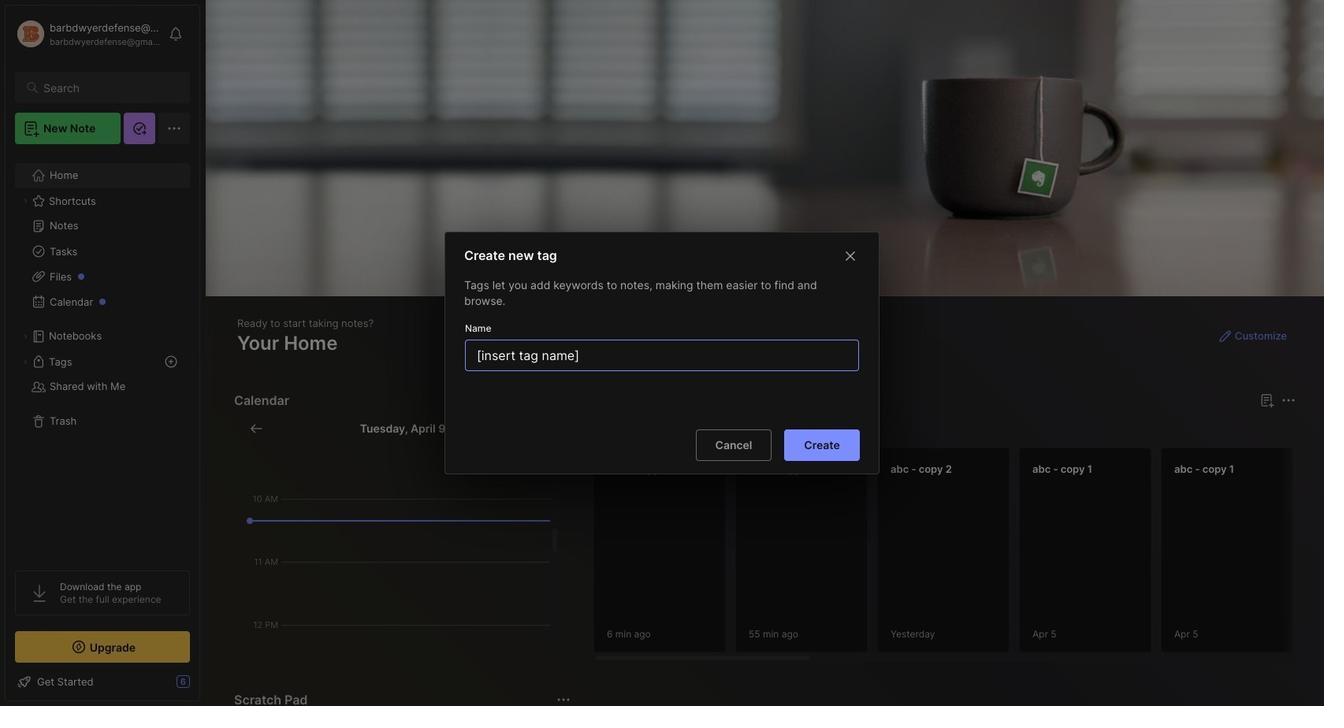 Task type: vqa. For each thing, say whether or not it's contained in the screenshot.
Download the app Get the full experience on the left bottom
no



Task type: describe. For each thing, give the bounding box(es) containing it.
main element
[[0, 0, 205, 707]]

1 tab from the left
[[597, 420, 643, 439]]

tree inside main element
[[6, 154, 200, 557]]

Search text field
[[43, 80, 176, 95]]

Tag name text field
[[476, 341, 853, 371]]

expand notebooks image
[[21, 332, 30, 341]]

none search field inside main element
[[43, 78, 176, 97]]



Task type: locate. For each thing, give the bounding box(es) containing it.
close image
[[842, 247, 860, 266]]

None search field
[[43, 78, 176, 97]]

tab
[[597, 420, 643, 439], [650, 420, 714, 439]]

tree
[[6, 154, 200, 557]]

row group
[[594, 448, 1325, 662]]

1 horizontal spatial tab
[[650, 420, 714, 439]]

0 horizontal spatial tab
[[597, 420, 643, 439]]

2 tab from the left
[[650, 420, 714, 439]]

expand tags image
[[21, 357, 30, 367]]

tab list
[[597, 420, 1294, 439]]



